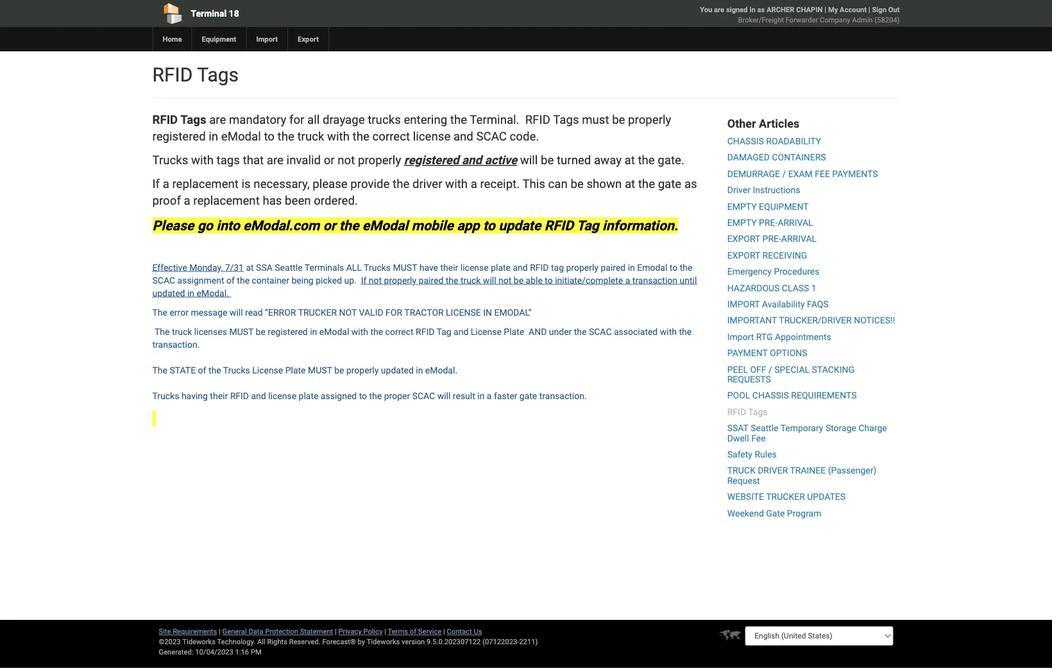 Task type: locate. For each thing, give the bounding box(es) containing it.
the down 7/31 on the top left of the page
[[237, 275, 250, 286]]

1 horizontal spatial of
[[227, 275, 235, 286]]

updates
[[807, 492, 846, 502]]

in up broker/freight
[[750, 5, 756, 14]]

export up emergency
[[728, 250, 760, 261]]

into
[[216, 217, 240, 233]]

2 export from the top
[[728, 250, 760, 261]]

and up trucks with tags that are invalid or not properly registered and active will be turned away at the gate.
[[454, 129, 473, 144]]

1 horizontal spatial plate
[[491, 262, 511, 273]]

plate down emodal"
[[504, 326, 524, 337]]

the inside the truck licenses must be registered in emodal with the correct rfid tag and license plate  and under the scac associated with the transaction.
[[155, 326, 170, 337]]

in down assignment
[[187, 288, 194, 299]]

seattle up rules
[[751, 423, 779, 433]]

at inside 'at ssa seattle terminals all trucks must have their license plate and rfid tag properly paired in emodal to the scac assignment of the container being picked up.'
[[246, 262, 254, 273]]

license down the "error
[[252, 365, 283, 376]]

0 vertical spatial arrival
[[778, 217, 813, 228]]

0 vertical spatial their
[[441, 262, 458, 273]]

the for the error message will read "error trucker not valid for tractor license in emodal"
[[152, 307, 167, 318]]

home link
[[152, 27, 192, 51]]

properly inside if not properly paired the truck will not be able to initiate/complete a transaction until updated in emodal.
[[384, 275, 416, 286]]

1 vertical spatial or
[[323, 217, 336, 233]]

website
[[728, 492, 764, 502]]

import
[[256, 35, 278, 43], [728, 331, 754, 342]]

import inside import link
[[256, 35, 278, 43]]

1 vertical spatial at
[[625, 176, 635, 191]]

as inside if a replacement is necessary, please provide the driver with a receipt. this can be shown at the gate as proof a replacement has been ordered.
[[685, 176, 697, 191]]

0 vertical spatial of
[[227, 275, 235, 286]]

1 vertical spatial empty
[[728, 217, 757, 228]]

rfid inside 'are mandatory for all drayage trucks entering the terminal.  rfid tags must be properly registered in emodal to the truck with the correct license and scac code.'
[[525, 112, 551, 126]]

0 horizontal spatial emodal
[[221, 129, 261, 144]]

2 horizontal spatial not
[[499, 275, 512, 286]]

and down the state of the trucks license plate must be properly updated in emodal.
[[251, 391, 266, 401]]

1 vertical spatial tag
[[437, 326, 452, 337]]

terms
[[388, 627, 408, 636]]

privacy policy link
[[339, 627, 383, 636]]

license inside the truck licenses must be registered in emodal with the correct rfid tag and license plate  and under the scac associated with the transaction.
[[471, 326, 502, 337]]

properly up gate.
[[628, 112, 671, 126]]

general
[[222, 627, 247, 636]]

associated
[[614, 326, 658, 337]]

1 vertical spatial plate
[[285, 365, 306, 376]]

trainee
[[790, 465, 826, 476]]

1 vertical spatial emodal.
[[425, 365, 458, 376]]

out
[[889, 5, 900, 14]]

until
[[680, 275, 697, 286]]

be inside if not properly paired the truck will not be able to initiate/complete a transaction until updated in emodal.
[[514, 275, 524, 286]]

company
[[820, 16, 851, 24]]

off
[[750, 364, 767, 375]]

the
[[152, 307, 167, 318], [155, 326, 170, 337], [152, 365, 167, 376]]

chassis roadability link
[[728, 136, 822, 146]]

0 vertical spatial correct
[[372, 129, 410, 144]]

1 vertical spatial emodal
[[362, 217, 408, 233]]

1 horizontal spatial trucker
[[766, 492, 805, 502]]

forecast®
[[322, 638, 356, 646]]

2 horizontal spatial registered
[[404, 153, 459, 167]]

or
[[324, 153, 335, 167], [323, 217, 336, 233]]

to inside if not properly paired the truck will not be able to initiate/complete a transaction until updated in emodal.
[[545, 275, 553, 286]]

properly
[[628, 112, 671, 126], [358, 153, 401, 167], [566, 262, 599, 273], [384, 275, 416, 286], [346, 365, 379, 376]]

1 horizontal spatial not
[[369, 275, 382, 286]]

0 vertical spatial updated
[[152, 288, 185, 299]]

gate inside if a replacement is necessary, please provide the driver with a receipt. this can be shown at the gate as proof a replacement has been ordered.
[[658, 176, 682, 191]]

in inside the truck licenses must be registered in emodal with the correct rfid tag and license plate  and under the scac associated with the transaction.
[[310, 326, 317, 337]]

of up version
[[410, 627, 416, 636]]

transaction. inside the truck licenses must be registered in emodal with the correct rfid tag and license plate  and under the scac associated with the transaction.
[[152, 339, 200, 350]]

1 vertical spatial truck
[[461, 275, 481, 286]]

0 vertical spatial plate
[[504, 326, 524, 337]]

2 horizontal spatial must
[[393, 262, 417, 273]]

other articles chassis roadability damaged containers demurrage / exam fee payments driver instructions empty equipment empty pre-arrival export pre-arrival export receiving emergency procedures hazardous class 1 import availability faqs important trucker/driver notices!! import rtg appointments payment options peel off / special stacking requests pool chassis requirements rfid tags ssat seattle temporary storage charge dwell fee safety rules truck driver trainee (passenger) request website trucker updates weekend gate program
[[728, 117, 895, 518]]

gate for transaction.
[[520, 391, 537, 401]]

emodal. up result
[[425, 365, 458, 376]]

must inside the truck licenses must be registered in emodal with the correct rfid tag and license plate  and under the scac associated with the transaction.
[[229, 326, 254, 337]]

0 vertical spatial emodal
[[221, 129, 261, 144]]

0 vertical spatial license
[[413, 129, 451, 144]]

import rtg appointments link
[[728, 331, 831, 342]]

2 empty from the top
[[728, 217, 757, 228]]

1 vertical spatial registered
[[404, 153, 459, 167]]

you
[[700, 5, 712, 14]]

in inside 'are mandatory for all drayage trucks entering the terminal.  rfid tags must be properly registered in emodal to the truck with the correct license and scac code.'
[[209, 129, 218, 144]]

trucks left having
[[152, 391, 179, 401]]

1 horizontal spatial seattle
[[751, 423, 779, 433]]

0 vertical spatial if
[[152, 176, 160, 191]]

2 horizontal spatial license
[[461, 262, 489, 273]]

turned
[[557, 153, 591, 167]]

1 horizontal spatial gate
[[658, 176, 682, 191]]

state
[[170, 365, 196, 376]]

gate
[[766, 508, 785, 518]]

0 horizontal spatial must
[[229, 326, 254, 337]]

gate right faster
[[520, 391, 537, 401]]

be inside the truck licenses must be registered in emodal with the correct rfid tag and license plate  and under the scac associated with the transaction.
[[256, 326, 266, 337]]

be
[[612, 112, 625, 126], [541, 153, 554, 167], [571, 176, 584, 191], [514, 275, 524, 286], [256, 326, 266, 337], [334, 365, 344, 376]]

the state of the trucks license plate must be properly updated in emodal.
[[152, 365, 458, 376]]

license down in
[[471, 326, 502, 337]]

0 vertical spatial the
[[152, 307, 167, 318]]

are right you
[[714, 5, 725, 14]]

properly up for
[[384, 275, 416, 286]]

the left state
[[152, 365, 167, 376]]

plate
[[491, 262, 511, 273], [299, 391, 319, 401]]

license inside 'are mandatory for all drayage trucks entering the terminal.  rfid tags must be properly registered in emodal to the truck with the correct license and scac code.'
[[413, 129, 451, 144]]

not right the up.
[[369, 275, 382, 286]]

1 horizontal spatial truck
[[297, 129, 324, 144]]

technology.
[[217, 638, 256, 646]]

and inside 'at ssa seattle terminals all trucks must have their license plate and rfid tag properly paired in emodal to the scac assignment of the container being picked up.'
[[513, 262, 528, 273]]

correct down trucks
[[372, 129, 410, 144]]

import
[[728, 299, 760, 309]]

tag inside the truck licenses must be registered in emodal with the correct rfid tag and license plate  and under the scac associated with the transaction.
[[437, 326, 452, 337]]

1:16
[[235, 648, 249, 656]]

/ left exam
[[783, 169, 786, 179]]

read
[[245, 307, 263, 318]]

0 vertical spatial rfid tags
[[152, 63, 239, 86]]

if up "proof"
[[152, 176, 160, 191]]

0 vertical spatial chassis
[[728, 136, 764, 146]]

trucks inside 'at ssa seattle terminals all trucks must have their license plate and rfid tag properly paired in emodal to the scac assignment of the container being picked up.'
[[364, 262, 391, 273]]

paired inside 'at ssa seattle terminals all trucks must have their license plate and rfid tag properly paired in emodal to the scac assignment of the container being picked up.'
[[601, 262, 626, 273]]

1 vertical spatial seattle
[[751, 423, 779, 433]]

properly up the trucks having their rfid and license plate assigned to the proper scac will result in a faster gate transaction.
[[346, 365, 379, 376]]

1 vertical spatial transaction.
[[540, 391, 587, 401]]

registered inside the truck licenses must be registered in emodal with the correct rfid tag and license plate  and under the scac associated with the transaction.
[[268, 326, 308, 337]]

will
[[520, 153, 538, 167], [483, 275, 496, 286], [230, 307, 243, 318], [437, 391, 451, 401]]

equipment
[[202, 35, 236, 43]]

2 horizontal spatial truck
[[461, 275, 481, 286]]

license down the state of the trucks license plate must be properly updated in emodal.
[[268, 391, 297, 401]]

arrival
[[778, 217, 813, 228], [781, 234, 817, 244]]

updated
[[152, 288, 185, 299], [381, 365, 414, 376]]

correct down for
[[385, 326, 414, 337]]

requests
[[728, 374, 771, 385]]

receiving
[[763, 250, 807, 261]]

plate
[[504, 326, 524, 337], [285, 365, 306, 376]]

emodal down the error message will read "error trucker not valid for tractor license in emodal"
[[319, 326, 349, 337]]

trucker left not
[[298, 307, 337, 318]]

the for the truck licenses must be registered in emodal with the correct rfid tag and license plate  and under the scac associated with the transaction.
[[155, 326, 170, 337]]

0 horizontal spatial tag
[[437, 326, 452, 337]]

1 horizontal spatial emodal.
[[425, 365, 458, 376]]

(07122023-
[[483, 638, 519, 646]]

tags
[[217, 153, 240, 167]]

0 horizontal spatial updated
[[152, 288, 185, 299]]

pre- down empty pre-arrival link at the right of page
[[763, 234, 781, 244]]

must inside 'at ssa seattle terminals all trucks must have their license plate and rfid tag properly paired in emodal to the scac assignment of the container being picked up.'
[[393, 262, 417, 273]]

are left mandatory
[[209, 112, 226, 126]]

able
[[526, 275, 543, 286]]

1 horizontal spatial plate
[[504, 326, 524, 337]]

to down mandatory
[[264, 129, 275, 144]]

to inside 'are mandatory for all drayage trucks entering the terminal.  rfid tags must be properly registered in emodal to the truck with the correct license and scac code.'
[[264, 129, 275, 144]]

with inside if a replacement is necessary, please provide the driver with a receipt. this can be shown at the gate as proof a replacement has been ordered.
[[445, 176, 468, 191]]

/
[[783, 169, 786, 179], [769, 364, 772, 375]]

plate inside the truck licenses must be registered in emodal with the correct rfid tag and license plate  and under the scac associated with the transaction.
[[504, 326, 524, 337]]

trucks right the all
[[364, 262, 391, 273]]

1 vertical spatial paired
[[419, 275, 444, 286]]

appointments
[[775, 331, 831, 342]]

truck
[[728, 465, 756, 476]]

tag
[[551, 262, 564, 273]]

program
[[787, 508, 822, 518]]

if right the up.
[[361, 275, 367, 286]]

0 horizontal spatial not
[[338, 153, 355, 167]]

the inside if not properly paired the truck will not be able to initiate/complete a transaction until updated in emodal.
[[446, 275, 458, 286]]

as down gate.
[[685, 176, 697, 191]]

0 horizontal spatial of
[[198, 365, 206, 376]]

their right having
[[210, 391, 228, 401]]

1 horizontal spatial license
[[471, 326, 502, 337]]

1 vertical spatial of
[[198, 365, 206, 376]]

scac down effective
[[152, 275, 175, 286]]

transaction. up state
[[152, 339, 200, 350]]

| up tideworks
[[385, 627, 386, 636]]

0 vertical spatial emodal.
[[197, 288, 229, 299]]

pre- down empty equipment 'link'
[[759, 217, 778, 228]]

1 horizontal spatial must
[[308, 365, 332, 376]]

entering
[[404, 112, 447, 126]]

will inside if not properly paired the truck will not be able to initiate/complete a transaction until updated in emodal.
[[483, 275, 496, 286]]

1 horizontal spatial paired
[[601, 262, 626, 273]]

paired inside if not properly paired the truck will not be able to initiate/complete a transaction until updated in emodal.
[[419, 275, 444, 286]]

1 vertical spatial if
[[361, 275, 367, 286]]

0 horizontal spatial as
[[685, 176, 697, 191]]

1 vertical spatial correct
[[385, 326, 414, 337]]

1 vertical spatial /
[[769, 364, 772, 375]]

provide
[[351, 176, 390, 191]]

1 export from the top
[[728, 234, 760, 244]]

plate down the state of the trucks license plate must be properly updated in emodal.
[[299, 391, 319, 401]]

the right state
[[208, 365, 221, 376]]

emodal.
[[197, 288, 229, 299], [425, 365, 458, 376]]

1 vertical spatial export
[[728, 250, 760, 261]]

scac up active
[[476, 129, 507, 144]]

2 horizontal spatial of
[[410, 627, 416, 636]]

ordered.
[[314, 194, 358, 208]]

truck down all
[[297, 129, 324, 144]]

empty down driver
[[728, 201, 757, 212]]

plate inside 'at ssa seattle terminals all trucks must have their license plate and rfid tag properly paired in emodal to the scac assignment of the container being picked up.'
[[491, 262, 511, 273]]

tags
[[197, 63, 239, 86], [181, 112, 206, 126], [553, 112, 579, 126], [748, 407, 768, 417]]

peel
[[728, 364, 748, 375]]

gate.
[[658, 153, 685, 167]]

2 vertical spatial the
[[152, 365, 167, 376]]

paired down have
[[419, 275, 444, 286]]

1 vertical spatial as
[[685, 176, 697, 191]]

a right "proof"
[[184, 194, 190, 208]]

empty down empty equipment 'link'
[[728, 217, 757, 228]]

1 vertical spatial the
[[155, 326, 170, 337]]

0 vertical spatial are
[[714, 5, 725, 14]]

a left receipt.
[[471, 176, 477, 191]]

will left result
[[437, 391, 451, 401]]

trucker/driver
[[779, 315, 852, 326]]

as up broker/freight
[[758, 5, 765, 14]]

emodal down provide
[[362, 217, 408, 233]]

gate down gate.
[[658, 176, 682, 191]]

arrival up receiving
[[781, 234, 817, 244]]

if inside if a replacement is necessary, please provide the driver with a receipt. this can be shown at the gate as proof a replacement has been ordered.
[[152, 176, 160, 191]]

gate
[[658, 176, 682, 191], [520, 391, 537, 401]]

must down read
[[229, 326, 254, 337]]

with right associated
[[660, 326, 677, 337]]

0 vertical spatial tag
[[577, 217, 599, 233]]

export up the export receiving link at the top right of the page
[[728, 234, 760, 244]]

instructions
[[753, 185, 800, 195]]

2 horizontal spatial emodal
[[362, 217, 408, 233]]

of
[[227, 275, 235, 286], [198, 365, 206, 376], [410, 627, 416, 636]]

chassis up damaged
[[728, 136, 764, 146]]

1 horizontal spatial updated
[[381, 365, 414, 376]]

0 vertical spatial truck
[[297, 129, 324, 144]]

roadability
[[766, 136, 822, 146]]

0 vertical spatial empty
[[728, 201, 757, 212]]

2 vertical spatial license
[[268, 391, 297, 401]]

general data protection statement link
[[222, 627, 333, 636]]

plate down update
[[491, 262, 511, 273]]

and up able
[[513, 262, 528, 273]]

0 vertical spatial plate
[[491, 262, 511, 273]]

error
[[170, 307, 189, 318]]

truck down error
[[172, 326, 192, 337]]

correct inside 'are mandatory for all drayage trucks entering the terminal.  rfid tags must be properly registered in emodal to the truck with the correct license and scac code.'
[[372, 129, 410, 144]]

to inside 'at ssa seattle terminals all trucks must have their license plate and rfid tag properly paired in emodal to the scac assignment of the container being picked up.'
[[670, 262, 678, 273]]

initiate/complete
[[555, 275, 623, 286]]

| up forecast®
[[335, 627, 337, 636]]

0 vertical spatial paired
[[601, 262, 626, 273]]

properly up initiate/complete
[[566, 262, 599, 273]]

0 vertical spatial or
[[324, 153, 335, 167]]

0 horizontal spatial transaction.
[[152, 339, 200, 350]]

of inside 'at ssa seattle terminals all trucks must have their license plate and rfid tag properly paired in emodal to the scac assignment of the container being picked up.'
[[227, 275, 235, 286]]

0 vertical spatial seattle
[[275, 262, 303, 273]]

7/31
[[225, 262, 244, 273]]

license down app
[[461, 262, 489, 273]]

not left able
[[499, 275, 512, 286]]

2 vertical spatial are
[[267, 153, 284, 167]]

of down 7/31 on the top left of the page
[[227, 275, 235, 286]]

0 horizontal spatial are
[[209, 112, 226, 126]]

arrival down equipment
[[778, 217, 813, 228]]

equipment
[[759, 201, 809, 212]]

monday,
[[189, 262, 223, 273]]

0 horizontal spatial import
[[256, 35, 278, 43]]

1 horizontal spatial license
[[413, 129, 451, 144]]

replacement down tags
[[172, 176, 239, 191]]

0 vertical spatial must
[[393, 262, 417, 273]]

1 vertical spatial updated
[[381, 365, 414, 376]]

mobile
[[412, 217, 454, 233]]

| up 9.5.0.202307122
[[443, 627, 445, 636]]

with inside 'are mandatory for all drayage trucks entering the terminal.  rfid tags must be properly registered in emodal to the truck with the correct license and scac code.'
[[327, 129, 350, 144]]

1 horizontal spatial import
[[728, 331, 754, 342]]

must up 'assigned'
[[308, 365, 332, 376]]

a left transaction
[[625, 275, 630, 286]]

2 vertical spatial must
[[308, 365, 332, 376]]

must
[[393, 262, 417, 273], [229, 326, 254, 337], [308, 365, 332, 376]]

1 vertical spatial trucker
[[766, 492, 805, 502]]

account
[[840, 5, 867, 14]]

options
[[770, 348, 808, 358]]

0 horizontal spatial gate
[[520, 391, 537, 401]]

1 vertical spatial replacement
[[193, 194, 260, 208]]

be down read
[[256, 326, 266, 337]]

with left tags
[[191, 153, 214, 167]]

0 horizontal spatial registered
[[152, 129, 206, 144]]

in inside 'at ssa seattle terminals all trucks must have their license plate and rfid tag properly paired in emodal to the scac assignment of the container being picked up.'
[[628, 262, 635, 273]]

can
[[548, 176, 568, 191]]

seattle up being
[[275, 262, 303, 273]]

trucker up gate
[[766, 492, 805, 502]]

statement
[[300, 627, 333, 636]]

1 horizontal spatial tag
[[577, 217, 599, 233]]

if inside if not properly paired the truck will not be able to initiate/complete a transaction until updated in emodal.
[[361, 275, 367, 286]]

0 horizontal spatial their
[[210, 391, 228, 401]]

0 horizontal spatial plate
[[285, 365, 306, 376]]

the down valid
[[371, 326, 383, 337]]

my
[[828, 5, 838, 14]]

or right invalid
[[324, 153, 335, 167]]

been
[[285, 194, 311, 208]]

mandatory
[[229, 112, 286, 126]]

0 horizontal spatial if
[[152, 176, 160, 191]]

not
[[339, 307, 357, 318]]

seattle inside 'at ssa seattle terminals all trucks must have their license plate and rfid tag properly paired in emodal to the scac assignment of the container being picked up.'
[[275, 262, 303, 273]]

0 vertical spatial export
[[728, 234, 760, 244]]

home
[[163, 35, 182, 43]]

updated up the proper
[[381, 365, 414, 376]]

0 horizontal spatial /
[[769, 364, 772, 375]]

in down the error message will read "error trucker not valid for tractor license in emodal"
[[310, 326, 317, 337]]

rfid inside 'at ssa seattle terminals all trucks must have their license plate and rfid tag properly paired in emodal to the scac assignment of the container being picked up.'
[[530, 262, 549, 273]]

pre-
[[759, 217, 778, 228], [763, 234, 781, 244]]

0 horizontal spatial seattle
[[275, 262, 303, 273]]

demurrage / exam fee payments link
[[728, 169, 878, 179]]

updated inside if not properly paired the truck will not be able to initiate/complete a transaction until updated in emodal.
[[152, 288, 185, 299]]

be right the can
[[571, 176, 584, 191]]

procedures
[[774, 266, 820, 277]]

be right must
[[612, 112, 625, 126]]

data
[[249, 627, 263, 636]]

2 vertical spatial registered
[[268, 326, 308, 337]]

trucks up "proof"
[[152, 153, 188, 167]]

are inside you are signed in as archer chapin | my account | sign out broker/freight forwarder company admin (58204)
[[714, 5, 725, 14]]

the down drayage
[[353, 129, 370, 144]]



Task type: describe. For each thing, give the bounding box(es) containing it.
import inside other articles chassis roadability damaged containers demurrage / exam fee payments driver instructions empty equipment empty pre-arrival export pre-arrival export receiving emergency procedures hazardous class 1 import availability faqs important trucker/driver notices!! import rtg appointments payment options peel off / special stacking requests pool chassis requirements rfid tags ssat seattle temporary storage charge dwell fee safety rules truck driver trainee (passenger) request website trucker updates weekend gate program
[[728, 331, 754, 342]]

the down for
[[278, 129, 294, 144]]

in inside you are signed in as archer chapin | my account | sign out broker/freight forwarder company admin (58204)
[[750, 5, 756, 14]]

emodal"
[[494, 307, 532, 318]]

pool
[[728, 390, 750, 401]]

payments
[[833, 169, 878, 179]]

import availability faqs link
[[728, 299, 829, 309]]

away
[[594, 153, 622, 167]]

0 vertical spatial at
[[625, 153, 635, 167]]

not for invalid
[[338, 153, 355, 167]]

scac inside 'at ssa seattle terminals all trucks must have their license plate and rfid tag properly paired in emodal to the scac assignment of the container being picked up.'
[[152, 275, 175, 286]]

driver instructions link
[[728, 185, 800, 195]]

1 empty from the top
[[728, 201, 757, 212]]

charge
[[859, 423, 887, 433]]

is
[[242, 176, 251, 191]]

0 vertical spatial pre-
[[759, 217, 778, 228]]

special
[[775, 364, 810, 375]]

ssa
[[256, 262, 273, 273]]

correct inside the truck licenses must be registered in emodal with the correct rfid tag and license plate  and under the scac associated with the transaction.
[[385, 326, 414, 337]]

truck inside the truck licenses must be registered in emodal with the correct rfid tag and license plate  and under the scac associated with the transaction.
[[172, 326, 192, 337]]

their inside 'at ssa seattle terminals all trucks must have their license plate and rfid tag properly paired in emodal to the scac assignment of the container being picked up.'
[[441, 262, 458, 273]]

shown
[[587, 176, 622, 191]]

hazardous class 1 link
[[728, 283, 817, 293]]

| left sign
[[869, 5, 871, 14]]

protection
[[265, 627, 298, 636]]

site requirements link
[[159, 627, 217, 636]]

license inside 'at ssa seattle terminals all trucks must have their license plate and rfid tag properly paired in emodal to the scac assignment of the container being picked up.'
[[461, 262, 489, 273]]

if for not
[[361, 275, 367, 286]]

truck inside if not properly paired the truck will not be able to initiate/complete a transaction until updated in emodal.
[[461, 275, 481, 286]]

trucks with tags that are invalid or not properly registered and active will be turned away at the gate.
[[152, 153, 685, 167]]

| left my
[[825, 5, 827, 14]]

payment options link
[[728, 348, 808, 358]]

for
[[289, 112, 304, 126]]

necessary, please
[[254, 176, 348, 191]]

import link
[[246, 27, 288, 51]]

the right the entering
[[450, 112, 467, 126]]

1 vertical spatial pre-
[[763, 234, 781, 244]]

safety
[[728, 449, 753, 460]]

not for truck
[[499, 275, 512, 286]]

the left the proper
[[369, 391, 382, 401]]

generated:
[[159, 648, 193, 656]]

2 rfid tags from the top
[[152, 112, 206, 126]]

website trucker updates link
[[728, 492, 846, 502]]

a left faster
[[487, 391, 492, 401]]

message
[[191, 307, 227, 318]]

will left read
[[230, 307, 243, 318]]

in down the truck licenses must be registered in emodal with the correct rfid tag and license plate  and under the scac associated with the transaction.
[[416, 365, 423, 376]]

pm
[[251, 648, 262, 656]]

you are signed in as archer chapin | my account | sign out broker/freight forwarder company admin (58204)
[[700, 5, 900, 24]]

export
[[298, 35, 319, 43]]

rights
[[267, 638, 287, 646]]

will down code.
[[520, 153, 538, 167]]

9.5.0.202307122
[[427, 638, 481, 646]]

emodal. inside if not properly paired the truck will not be able to initiate/complete a transaction until updated in emodal.
[[197, 288, 229, 299]]

fee
[[815, 169, 830, 179]]

gate for as
[[658, 176, 682, 191]]

trucker inside other articles chassis roadability damaged containers demurrage / exam fee payments driver instructions empty equipment empty pre-arrival export pre-arrival export receiving emergency procedures hazardous class 1 import availability faqs important trucker/driver notices!! import rtg appointments payment options peel off / special stacking requests pool chassis requirements rfid tags ssat seattle temporary storage charge dwell fee safety rules truck driver trainee (passenger) request website trucker updates weekend gate program
[[766, 492, 805, 502]]

request
[[728, 475, 760, 486]]

all
[[307, 112, 320, 126]]

seattle inside other articles chassis roadability damaged containers demurrage / exam fee payments driver instructions empty equipment empty pre-arrival export pre-arrival export receiving emergency procedures hazardous class 1 import availability faqs important trucker/driver notices!! import rtg appointments payment options peel off / special stacking requests pool chassis requirements rfid tags ssat seattle temporary storage charge dwell fee safety rules truck driver trainee (passenger) request website trucker updates weekend gate program
[[751, 423, 779, 433]]

articles
[[759, 117, 800, 130]]

1 horizontal spatial /
[[783, 169, 786, 179]]

the left the 'driver'
[[393, 176, 410, 191]]

driver
[[728, 185, 751, 195]]

terminals
[[305, 262, 344, 273]]

faqs
[[807, 299, 829, 309]]

invalid
[[287, 153, 321, 167]]

containers
[[772, 152, 826, 163]]

emodal inside 'are mandatory for all drayage trucks entering the terminal.  rfid tags must be properly registered in emodal to the truck with the correct license and scac code.'
[[221, 129, 261, 144]]

picked
[[316, 275, 342, 286]]

storage
[[826, 423, 857, 433]]

safety rules link
[[728, 449, 777, 460]]

be up 'assigned'
[[334, 365, 344, 376]]

under
[[549, 326, 572, 337]]

0 vertical spatial replacement
[[172, 176, 239, 191]]

the left gate.
[[638, 153, 655, 167]]

container
[[252, 275, 289, 286]]

privacy
[[339, 627, 362, 636]]

truck inside 'are mandatory for all drayage trucks entering the terminal.  rfid tags must be properly registered in emodal to the truck with the correct license and scac code.'
[[297, 129, 324, 144]]

archer
[[767, 5, 795, 14]]

1 vertical spatial chassis
[[753, 390, 789, 401]]

tag for and
[[437, 326, 452, 337]]

with down valid
[[351, 326, 368, 337]]

0 horizontal spatial license
[[268, 391, 297, 401]]

1 horizontal spatial are
[[267, 153, 284, 167]]

| left general on the bottom of the page
[[219, 627, 221, 636]]

effective
[[152, 262, 187, 273]]

and inside 'are mandatory for all drayage trucks entering the terminal.  rfid tags must be properly registered in emodal to the truck with the correct license and scac code.'
[[454, 129, 473, 144]]

proof
[[152, 194, 181, 208]]

properly inside 'are mandatory for all drayage trucks entering the terminal.  rfid tags must be properly registered in emodal to the truck with the correct license and scac code.'
[[628, 112, 671, 126]]

that
[[243, 153, 264, 167]]

of inside site requirements | general data protection statement | privacy policy | terms of service | contact us ©2023 tideworks technology. all rights reserved. forecast® by tideworks version 9.5.0.202307122 (07122023-2211) generated: 10/04/2023 1:16 pm
[[410, 627, 416, 636]]

"error
[[265, 307, 296, 318]]

effective monday, 7/31
[[152, 262, 244, 273]]

at ssa seattle terminals all trucks must have their license plate and rfid tag properly paired in emodal to the scac assignment of the container being picked up.
[[152, 262, 693, 286]]

to right app
[[483, 217, 495, 233]]

requirements
[[173, 627, 217, 636]]

trucks down licenses
[[223, 365, 250, 376]]

contact us link
[[447, 627, 482, 636]]

weekend
[[728, 508, 764, 518]]

properly up provide
[[358, 153, 401, 167]]

1 rfid tags from the top
[[152, 63, 239, 86]]

rfid inside the truck licenses must be registered in emodal with the correct rfid tag and license plate  and under the scac associated with the transaction.
[[416, 326, 435, 337]]

notices!!
[[854, 315, 895, 326]]

rfid inside other articles chassis roadability damaged containers demurrage / exam fee payments driver instructions empty equipment empty pre-arrival export pre-arrival export receiving emergency procedures hazardous class 1 import availability faqs important trucker/driver notices!! import rtg appointments payment options peel off / special stacking requests pool chassis requirements rfid tags ssat seattle temporary storage charge dwell fee safety rules truck driver trainee (passenger) request website trucker updates weekend gate program
[[728, 407, 746, 417]]

1
[[812, 283, 817, 293]]

in inside if not properly paired the truck will not be able to initiate/complete a transaction until updated in emodal.
[[187, 288, 194, 299]]

emodal inside the truck licenses must be registered in emodal with the correct rfid tag and license plate  and under the scac associated with the transaction.
[[319, 326, 349, 337]]

export receiving link
[[728, 250, 807, 261]]

result
[[453, 391, 475, 401]]

license
[[446, 307, 481, 318]]

the up until
[[680, 262, 693, 273]]

if a replacement is necessary, please provide the driver with a receipt. this can be shown at the gate as proof a replacement has been ordered.
[[152, 176, 697, 208]]

scac inside 'are mandatory for all drayage trucks entering the terminal.  rfid tags must be properly registered in emodal to the truck with the correct license and scac code.'
[[476, 129, 507, 144]]

ssat seattle temporary storage charge dwell fee link
[[728, 423, 887, 443]]

tag for information.
[[577, 217, 599, 233]]

tractor
[[404, 307, 444, 318]]

rtg
[[756, 331, 773, 342]]

terms of service link
[[388, 627, 442, 636]]

signed
[[726, 5, 748, 14]]

the up the 'information.'
[[638, 176, 655, 191]]

please go into emodal.com or the emodal mobile app to update rfid tag information.
[[152, 217, 678, 233]]

be up the can
[[541, 153, 554, 167]]

the error message will read "error trucker not valid for tractor license in emodal"
[[152, 307, 532, 318]]

tags inside 'are mandatory for all drayage trucks entering the terminal.  rfid tags must be properly registered in emodal to the truck with the correct license and scac code.'
[[553, 112, 579, 126]]

1 vertical spatial license
[[252, 365, 283, 376]]

hazardous
[[728, 283, 780, 293]]

please
[[152, 217, 194, 233]]

emergency
[[728, 266, 772, 277]]

fee
[[752, 433, 766, 443]]

has
[[263, 194, 282, 208]]

registered inside 'are mandatory for all drayage trucks entering the terminal.  rfid tags must be properly registered in emodal to the truck with the correct license and scac code.'
[[152, 129, 206, 144]]

equipment link
[[192, 27, 246, 51]]

1 vertical spatial their
[[210, 391, 228, 401]]

ssat
[[728, 423, 749, 433]]

in right result
[[478, 391, 485, 401]]

be inside if a replacement is necessary, please provide the driver with a receipt. this can be shown at the gate as proof a replacement has been ordered.
[[571, 176, 584, 191]]

the right under
[[574, 326, 587, 337]]

0 vertical spatial trucker
[[298, 307, 337, 318]]

the for the state of the trucks license plate must be properly updated in emodal.
[[152, 365, 167, 376]]

dwell
[[728, 433, 749, 443]]

1 vertical spatial arrival
[[781, 234, 817, 244]]

tags inside other articles chassis roadability damaged containers demurrage / exam fee payments driver instructions empty equipment empty pre-arrival export pre-arrival export receiving emergency procedures hazardous class 1 import availability faqs important trucker/driver notices!! import rtg appointments payment options peel off / special stacking requests pool chassis requirements rfid tags ssat seattle temporary storage charge dwell fee safety rules truck driver trainee (passenger) request website trucker updates weekend gate program
[[748, 407, 768, 417]]

and left active
[[462, 153, 482, 167]]

scac inside the truck licenses must be registered in emodal with the correct rfid tag and license plate  and under the scac associated with the transaction.
[[589, 326, 612, 337]]

2211)
[[519, 638, 538, 646]]

transaction
[[633, 275, 678, 286]]

at inside if a replacement is necessary, please provide the driver with a receipt. this can be shown at the gate as proof a replacement has been ordered.
[[625, 176, 635, 191]]

important
[[728, 315, 777, 326]]

as inside you are signed in as archer chapin | my account | sign out broker/freight forwarder company admin (58204)
[[758, 5, 765, 14]]

terminal 18 link
[[152, 0, 453, 27]]

and inside the truck licenses must be registered in emodal with the correct rfid tag and license plate  and under the scac associated with the transaction.
[[454, 326, 469, 337]]

a inside if not properly paired the truck will not be able to initiate/complete a transaction until updated in emodal.
[[625, 275, 630, 286]]

driver
[[758, 465, 788, 476]]

properly inside 'at ssa seattle terminals all trucks must have their license plate and rfid tag properly paired in emodal to the scac assignment of the container being picked up.'
[[566, 262, 599, 273]]

terminal
[[191, 8, 227, 19]]

the down ordered.
[[339, 217, 359, 233]]

a up "proof"
[[163, 176, 169, 191]]

the right associated
[[679, 326, 692, 337]]

scac right the proper
[[412, 391, 435, 401]]

to right 'assigned'
[[359, 391, 367, 401]]

if not properly paired the truck will not be able to initiate/complete a transaction until updated in emodal.
[[152, 275, 697, 299]]

damaged containers link
[[728, 152, 826, 163]]

be inside 'are mandatory for all drayage trucks entering the terminal.  rfid tags must be properly registered in emodal to the truck with the correct license and scac code.'
[[612, 112, 625, 126]]

proper
[[384, 391, 410, 401]]

admin
[[852, 16, 873, 24]]

important trucker/driver notices!! link
[[728, 315, 895, 326]]

export link
[[288, 27, 328, 51]]

are inside 'are mandatory for all drayage trucks entering the terminal.  rfid tags must be properly registered in emodal to the truck with the correct license and scac code.'
[[209, 112, 226, 126]]

if for a
[[152, 176, 160, 191]]

1 vertical spatial plate
[[299, 391, 319, 401]]



Task type: vqa. For each thing, say whether or not it's contained in the screenshot.
View
no



